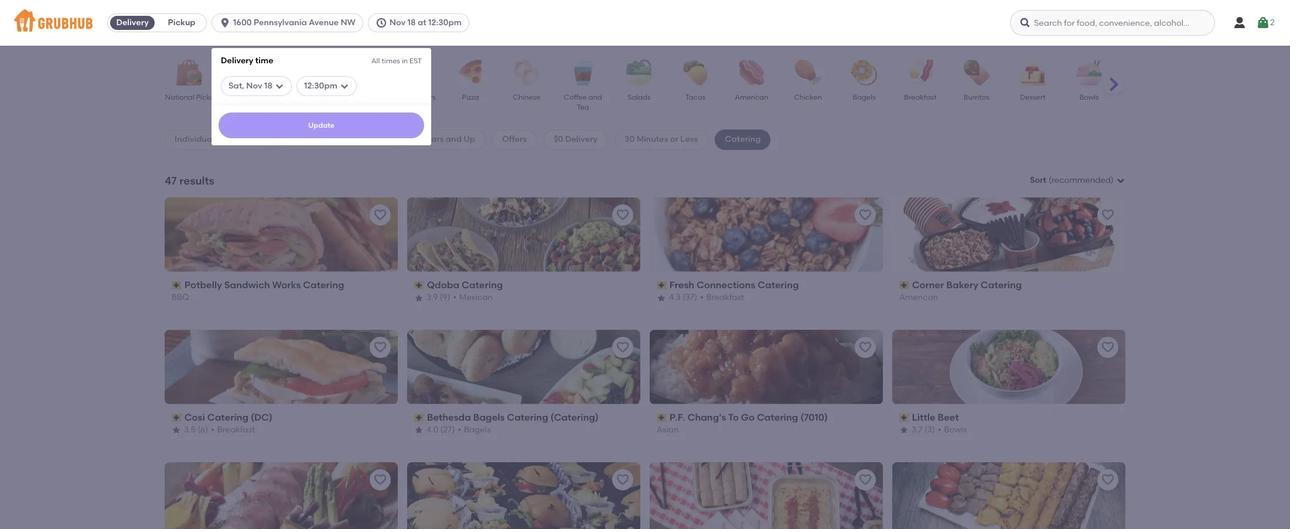 Task type: describe. For each thing, give the bounding box(es) containing it.
subscription pass image for cosi catering (dc)
[[172, 414, 182, 422]]

cosi catering (dc)
[[184, 412, 273, 423]]

save this restaurant image for fresh connections catering
[[859, 208, 873, 222]]

0 horizontal spatial american
[[735, 93, 769, 101]]

corner
[[913, 280, 945, 291]]

nov inside "button"
[[390, 18, 406, 28]]

hamburgers image
[[394, 60, 435, 86]]

subscription pass image for little beet
[[900, 414, 910, 422]]

0 vertical spatial breakfast
[[905, 93, 937, 101]]

go
[[741, 412, 755, 423]]

fresh
[[670, 280, 695, 291]]

packaged
[[223, 134, 264, 144]]

star icon image for fresh
[[657, 293, 667, 303]]

• breakfast for connections
[[701, 293, 745, 303]]

fresh connections catering link
[[657, 279, 876, 292]]

save this restaurant image for potbelly sandwich works catering
[[373, 208, 387, 222]]

chinese
[[513, 93, 541, 101]]

national picks
[[165, 93, 214, 101]]

and inside "coffee and tea"
[[589, 93, 602, 101]]

save this restaurant image for cosi catering (dc)
[[373, 340, 387, 354]]

0 vertical spatial asian
[[236, 93, 255, 101]]

proceed to checkout
[[1042, 368, 1127, 378]]

number
[[291, 134, 324, 144]]

proceed to checkout button
[[1006, 363, 1163, 384]]

svg image for 12:30pm
[[340, 81, 349, 91]]

potbelly
[[184, 280, 222, 291]]

cosi
[[184, 412, 205, 423]]

coffee and tea image
[[563, 60, 604, 86]]

burritos
[[964, 93, 990, 101]]

tea
[[577, 103, 589, 112]]

individually
[[175, 134, 221, 144]]

star icon image for bethesda
[[414, 426, 424, 435]]

4.3
[[669, 293, 681, 303]]

healthy image
[[281, 60, 322, 86]]

dessert image
[[1013, 60, 1054, 86]]

catering up (6)
[[207, 412, 249, 423]]

30 minutes or less
[[625, 134, 698, 144]]

catering right works
[[303, 280, 344, 291]]

0 horizontal spatial and
[[446, 134, 462, 144]]

pickup button
[[157, 13, 206, 32]]

bagels for bethesda bagels catering (catering)
[[474, 412, 505, 423]]

• bowls
[[939, 425, 967, 435]]

healthy
[[289, 93, 315, 101]]

save this restaurant image for bethesda bagels catering (catering)
[[616, 340, 630, 354]]

bethesda bagels catering (catering)
[[427, 412, 599, 423]]

• for qdoba
[[453, 293, 457, 303]]

of
[[326, 134, 334, 144]]

18 inside "button"
[[408, 18, 416, 28]]

• mexican
[[453, 293, 493, 303]]

1 vertical spatial mexican
[[460, 293, 493, 303]]

p.f.
[[670, 412, 686, 423]]

qdoba catering link
[[414, 279, 634, 292]]

0 vertical spatial bagels
[[853, 93, 876, 101]]

national picks image
[[169, 60, 210, 86]]

1600 pennsylvania avenue nw
[[233, 18, 356, 28]]

subscription pass image for qdoba catering
[[414, 281, 425, 290]]

0 horizontal spatial 12:30pm
[[304, 81, 338, 91]]

breakfast for cosi catering (dc)
[[217, 425, 255, 435]]

asian image
[[225, 60, 266, 86]]

1 horizontal spatial american
[[900, 293, 939, 303]]

bakery
[[947, 280, 979, 291]]

sat,
[[229, 81, 244, 91]]

star icon image for little
[[900, 426, 909, 435]]

qdoba
[[427, 280, 460, 291]]

bowls image
[[1069, 60, 1110, 86]]

beet
[[938, 412, 959, 423]]

number of attendees
[[291, 134, 378, 144]]

to
[[729, 412, 739, 423]]

sat, nov 18
[[229, 81, 273, 91]]

subscription pass image for corner bakery catering
[[900, 281, 910, 290]]

$0
[[554, 134, 564, 144]]

1 vertical spatial nov
[[246, 81, 262, 91]]

stars
[[423, 134, 444, 144]]

times
[[382, 57, 400, 65]]

pizza image
[[450, 60, 491, 86]]

subscription pass image for potbelly sandwich works catering
[[172, 281, 182, 290]]

2 horizontal spatial delivery
[[566, 134, 598, 144]]

time
[[255, 56, 274, 66]]

minutes
[[637, 134, 669, 144]]

47
[[165, 174, 177, 187]]

checkout
[[1088, 368, 1127, 378]]

at
[[418, 18, 427, 28]]

4 stars and up
[[416, 134, 476, 144]]

corner bakery catering
[[913, 280, 1023, 291]]

salads
[[628, 93, 651, 101]]

mexican image
[[338, 60, 379, 86]]

3.5 (6)
[[184, 425, 208, 435]]

bethesda
[[427, 412, 471, 423]]

pickup
[[168, 18, 196, 28]]

potbelly sandwich works catering
[[184, 280, 344, 291]]

save this restaurant image for p.f. chang's to go catering (7010)
[[859, 340, 873, 354]]

3.9
[[427, 293, 438, 303]]

svg image inside nov 18 at 12:30pm "button"
[[376, 17, 387, 29]]

chicken image
[[788, 60, 829, 86]]

individually packaged
[[175, 134, 264, 144]]

catering right 'go'
[[757, 412, 799, 423]]

(37)
[[683, 293, 698, 303]]

1 horizontal spatial bowls
[[1080, 93, 1100, 101]]

svg image inside 2 "button"
[[1257, 16, 1271, 30]]

american image
[[732, 60, 773, 86]]

4.0
[[427, 425, 439, 435]]

delivery time
[[221, 56, 274, 66]]

(9)
[[440, 293, 451, 303]]

all times in est
[[372, 57, 422, 65]]

tacos
[[686, 93, 706, 101]]

little beet
[[913, 412, 959, 423]]

all
[[372, 57, 380, 65]]

30
[[625, 134, 635, 144]]

subscription pass image for bethesda bagels catering (catering)
[[414, 414, 425, 422]]

qdoba catering
[[427, 280, 503, 291]]

cosi catering (dc) link
[[172, 411, 391, 425]]

attendees
[[336, 134, 378, 144]]

3.5
[[184, 425, 196, 435]]

hamburgers
[[393, 93, 436, 101]]

avenue
[[309, 18, 339, 28]]

subscription pass image for p.f. chang's to go catering (7010)
[[657, 414, 668, 422]]



Task type: vqa. For each thing, say whether or not it's contained in the screenshot.


Task type: locate. For each thing, give the bounding box(es) containing it.
breakfast for fresh connections catering
[[707, 293, 745, 303]]

0 horizontal spatial nov
[[246, 81, 262, 91]]

(catering)
[[551, 412, 599, 423]]

american down corner
[[900, 293, 939, 303]]

bagels for • bagels
[[464, 425, 491, 435]]

1 horizontal spatial asian
[[657, 425, 679, 435]]

proceed
[[1042, 368, 1076, 378]]

svg image right sat, nov 18
[[275, 81, 284, 91]]

works
[[272, 280, 301, 291]]

catering left (catering)
[[507, 412, 549, 423]]

p.f. chang's to go catering (7010)
[[670, 412, 828, 423]]

american
[[735, 93, 769, 101], [900, 293, 939, 303]]

subscription pass image inside the bethesda bagels catering (catering) link
[[414, 414, 425, 422]]

1 horizontal spatial • breakfast
[[701, 293, 745, 303]]

subscription pass image
[[414, 281, 425, 290], [414, 414, 425, 422], [657, 414, 668, 422]]

salads image
[[619, 60, 660, 86]]

subscription pass image left p.f.
[[657, 414, 668, 422]]

0 vertical spatial nov
[[390, 18, 406, 28]]

subscription pass image inside potbelly sandwich works catering link
[[172, 281, 182, 290]]

chinese image
[[507, 60, 548, 86]]

delivery up sat,
[[221, 56, 253, 66]]

save this restaurant image
[[859, 208, 873, 222], [859, 340, 873, 354], [1102, 340, 1116, 354], [373, 473, 387, 487], [859, 473, 873, 487]]

star icon image left 3.9
[[414, 293, 424, 303]]

fresh connections catering
[[670, 280, 799, 291]]

bagels
[[853, 93, 876, 101], [474, 412, 505, 423], [464, 425, 491, 435]]

delivery inside button
[[116, 18, 149, 28]]

coffee and tea
[[564, 93, 602, 112]]

star icon image left 4.3
[[657, 293, 667, 303]]

catering right connections
[[758, 280, 799, 291]]

and left up in the left of the page
[[446, 134, 462, 144]]

star icon image for qdoba
[[414, 293, 424, 303]]

star icon image for cosi
[[172, 426, 181, 435]]

0 horizontal spatial • breakfast
[[211, 425, 255, 435]]

1 horizontal spatial 18
[[408, 18, 416, 28]]

0 horizontal spatial bowls
[[945, 425, 967, 435]]

1 horizontal spatial delivery
[[221, 56, 253, 66]]

bowls down 'beet'
[[945, 425, 967, 435]]

(7010)
[[801, 412, 828, 423]]

• right (27)
[[458, 425, 461, 435]]

bbq
[[172, 293, 189, 303]]

subscription pass image inside corner bakery catering link
[[900, 281, 910, 290]]

2 vertical spatial bagels
[[464, 425, 491, 435]]

2 horizontal spatial breakfast
[[905, 93, 937, 101]]

3.7 (3)
[[912, 425, 936, 435]]

pennsylvania
[[254, 18, 307, 28]]

0 vertical spatial • breakfast
[[701, 293, 745, 303]]

svg image right nw
[[376, 17, 387, 29]]

star icon image
[[414, 293, 424, 303], [657, 293, 667, 303], [172, 426, 181, 435], [414, 426, 424, 435], [900, 426, 909, 435]]

in
[[402, 57, 408, 65]]

picks
[[196, 93, 214, 101]]

burritos image
[[957, 60, 998, 86]]

1600
[[233, 18, 252, 28]]

2 vertical spatial breakfast
[[217, 425, 255, 435]]

• for cosi
[[211, 425, 214, 435]]

1 vertical spatial 18
[[264, 81, 273, 91]]

2 horizontal spatial svg image
[[376, 17, 387, 29]]

•
[[453, 293, 457, 303], [701, 293, 704, 303], [211, 425, 214, 435], [458, 425, 461, 435], [939, 425, 942, 435]]

save this restaurant image
[[373, 208, 387, 222], [616, 208, 630, 222], [1102, 208, 1116, 222], [373, 340, 387, 354], [616, 340, 630, 354], [616, 473, 630, 487], [1102, 473, 1116, 487]]

bagels right (27)
[[464, 425, 491, 435]]

47 results
[[165, 174, 214, 187]]

catering right bakery
[[981, 280, 1023, 291]]

little
[[913, 412, 936, 423]]

nov left at
[[390, 18, 406, 28]]

less
[[681, 134, 698, 144]]

subscription pass image
[[172, 281, 182, 290], [657, 281, 668, 290], [900, 281, 910, 290], [172, 414, 182, 422], [900, 414, 910, 422]]

$0 delivery
[[554, 134, 598, 144]]

18 down time
[[264, 81, 273, 91]]

0 horizontal spatial breakfast
[[217, 425, 255, 435]]

• for little
[[939, 425, 942, 435]]

1 vertical spatial american
[[900, 293, 939, 303]]

1 vertical spatial bowls
[[945, 425, 967, 435]]

svg image
[[376, 17, 387, 29], [275, 81, 284, 91], [340, 81, 349, 91]]

nov 18 at 12:30pm button
[[368, 13, 474, 32]]

nov 18 at 12:30pm
[[390, 18, 462, 28]]

chang's
[[688, 412, 727, 423]]

main navigation navigation
[[0, 0, 1291, 529]]

4.3 (37)
[[669, 293, 698, 303]]

2 button
[[1257, 12, 1276, 33]]

0 horizontal spatial svg image
[[275, 81, 284, 91]]

delivery for delivery
[[116, 18, 149, 28]]

1 horizontal spatial svg image
[[340, 81, 349, 91]]

0 horizontal spatial asian
[[236, 93, 255, 101]]

1 vertical spatial 12:30pm
[[304, 81, 338, 91]]

mexican
[[344, 93, 373, 101], [460, 293, 493, 303]]

corner bakery catering link
[[900, 279, 1119, 292]]

12:30pm up healthy
[[304, 81, 338, 91]]

and
[[589, 93, 602, 101], [446, 134, 462, 144]]

12:30pm
[[429, 18, 462, 28], [304, 81, 338, 91]]

breakfast down connections
[[707, 293, 745, 303]]

0 horizontal spatial delivery
[[116, 18, 149, 28]]

1600 pennsylvania avenue nw button
[[212, 13, 368, 32]]

• breakfast down "cosi catering (dc)"
[[211, 425, 255, 435]]

star icon image left 3.5
[[172, 426, 181, 435]]

1 vertical spatial • breakfast
[[211, 425, 255, 435]]

18 left at
[[408, 18, 416, 28]]

• right (3)
[[939, 425, 942, 435]]

• breakfast down connections
[[701, 293, 745, 303]]

subscription pass image left qdoba
[[414, 281, 425, 290]]

subscription pass image inside qdoba catering link
[[414, 281, 425, 290]]

0 horizontal spatial 18
[[264, 81, 273, 91]]

1 horizontal spatial breakfast
[[707, 293, 745, 303]]

p.f. chang's to go catering (7010) link
[[657, 411, 876, 425]]

0 vertical spatial american
[[735, 93, 769, 101]]

american down 'american' image
[[735, 93, 769, 101]]

0 vertical spatial 12:30pm
[[429, 18, 462, 28]]

subscription pass image inside little beet link
[[900, 414, 910, 422]]

subscription pass image inside cosi catering (dc) link
[[172, 414, 182, 422]]

national
[[165, 93, 195, 101]]

1 vertical spatial breakfast
[[707, 293, 745, 303]]

nov right sat,
[[246, 81, 262, 91]]

subscription pass image inside p.f. chang's to go catering (7010) link
[[657, 414, 668, 422]]

0 horizontal spatial mexican
[[344, 93, 373, 101]]

1 horizontal spatial mexican
[[460, 293, 493, 303]]

subscription pass image left fresh
[[657, 281, 668, 290]]

little beet link
[[900, 411, 1119, 425]]

12:30pm right at
[[429, 18, 462, 28]]

breakfast down breakfast image
[[905, 93, 937, 101]]

nw
[[341, 18, 356, 28]]

star icon image left 4.0
[[414, 426, 424, 435]]

svg image for sat, nov 18
[[275, 81, 284, 91]]

delivery button
[[108, 13, 157, 32]]

breakfast
[[905, 93, 937, 101], [707, 293, 745, 303], [217, 425, 255, 435]]

bowls
[[1080, 93, 1100, 101], [945, 425, 967, 435]]

subscription pass image left cosi
[[172, 414, 182, 422]]

• right (37)
[[701, 293, 704, 303]]

star icon image left 3.7
[[900, 426, 909, 435]]

• for fresh
[[701, 293, 704, 303]]

asian down sat, nov 18
[[236, 93, 255, 101]]

coffee
[[564, 93, 587, 101]]

2
[[1271, 17, 1276, 27]]

dessert
[[1021, 93, 1046, 101]]

1 horizontal spatial nov
[[390, 18, 406, 28]]

up
[[464, 134, 476, 144]]

update button
[[219, 112, 424, 138]]

catering up • mexican
[[462, 280, 503, 291]]

to
[[1078, 368, 1086, 378]]

subscription pass image up "bbq"
[[172, 281, 182, 290]]

pizza
[[462, 93, 479, 101]]

tacos image
[[675, 60, 716, 86]]

subscription pass image left bethesda
[[414, 414, 425, 422]]

chicken
[[794, 93, 822, 101]]

delivery right $0
[[566, 134, 598, 144]]

breakfast image
[[900, 60, 941, 86]]

nov
[[390, 18, 406, 28], [246, 81, 262, 91]]

catering right "less"
[[725, 134, 761, 144]]

mexican down the qdoba catering
[[460, 293, 493, 303]]

0 vertical spatial bowls
[[1080, 93, 1100, 101]]

save this restaurant button
[[370, 204, 391, 226], [613, 204, 634, 226], [855, 204, 876, 226], [1098, 204, 1119, 226], [370, 337, 391, 358], [613, 337, 634, 358], [855, 337, 876, 358], [1098, 337, 1119, 358], [370, 469, 391, 490], [613, 469, 634, 490], [855, 469, 876, 490], [1098, 469, 1119, 490]]

delivery left the pickup
[[116, 18, 149, 28]]

save this restaurant image for corner bakery catering
[[1102, 208, 1116, 222]]

• bagels
[[458, 425, 491, 435]]

18
[[408, 18, 416, 28], [264, 81, 273, 91]]

1 vertical spatial bagels
[[474, 412, 505, 423]]

4.0 (27)
[[427, 425, 455, 435]]

bowls down bowls image
[[1080, 93, 1100, 101]]

bagels image
[[844, 60, 885, 86]]

bethesda bagels catering (catering) link
[[414, 411, 634, 425]]

• for bethesda
[[458, 425, 461, 435]]

1 vertical spatial and
[[446, 134, 462, 144]]

subscription pass image for fresh connections catering
[[657, 281, 668, 290]]

1 horizontal spatial and
[[589, 93, 602, 101]]

update
[[308, 121, 335, 129]]

connections
[[697, 280, 756, 291]]

svg image
[[1257, 16, 1271, 30], [219, 17, 231, 29], [1020, 17, 1032, 29], [380, 135, 389, 144]]

results
[[180, 174, 214, 187]]

bagels down bagels image
[[853, 93, 876, 101]]

subscription pass image left corner
[[900, 281, 910, 290]]

12:30pm inside "button"
[[429, 18, 462, 28]]

and up tea
[[589, 93, 602, 101]]

asian
[[236, 93, 255, 101], [657, 425, 679, 435]]

0 vertical spatial delivery
[[116, 18, 149, 28]]

delivery for delivery time
[[221, 56, 253, 66]]

3.7
[[912, 425, 923, 435]]

• right (6)
[[211, 425, 214, 435]]

subscription pass image left "little"
[[900, 414, 910, 422]]

offers
[[502, 134, 527, 144]]

svg image right healthy image
[[340, 81, 349, 91]]

save this restaurant image for qdoba catering
[[616, 208, 630, 222]]

0 vertical spatial mexican
[[344, 93, 373, 101]]

0 vertical spatial and
[[589, 93, 602, 101]]

1 horizontal spatial 12:30pm
[[429, 18, 462, 28]]

asian down p.f.
[[657, 425, 679, 435]]

2 vertical spatial delivery
[[566, 134, 598, 144]]

• breakfast
[[701, 293, 745, 303], [211, 425, 255, 435]]

• breakfast for catering
[[211, 425, 255, 435]]

save this restaurant image for little beet
[[1102, 340, 1116, 354]]

0 vertical spatial 18
[[408, 18, 416, 28]]

1 vertical spatial asian
[[657, 425, 679, 435]]

est
[[410, 57, 422, 65]]

subscription pass image inside "fresh connections catering" link
[[657, 281, 668, 290]]

svg image inside 1600 pennsylvania avenue nw button
[[219, 17, 231, 29]]

bagels up • bagels
[[474, 412, 505, 423]]

mexican down mexican image
[[344, 93, 373, 101]]

1 vertical spatial delivery
[[221, 56, 253, 66]]

breakfast down "cosi catering (dc)"
[[217, 425, 255, 435]]

• right (9)
[[453, 293, 457, 303]]

(dc)
[[251, 412, 273, 423]]



